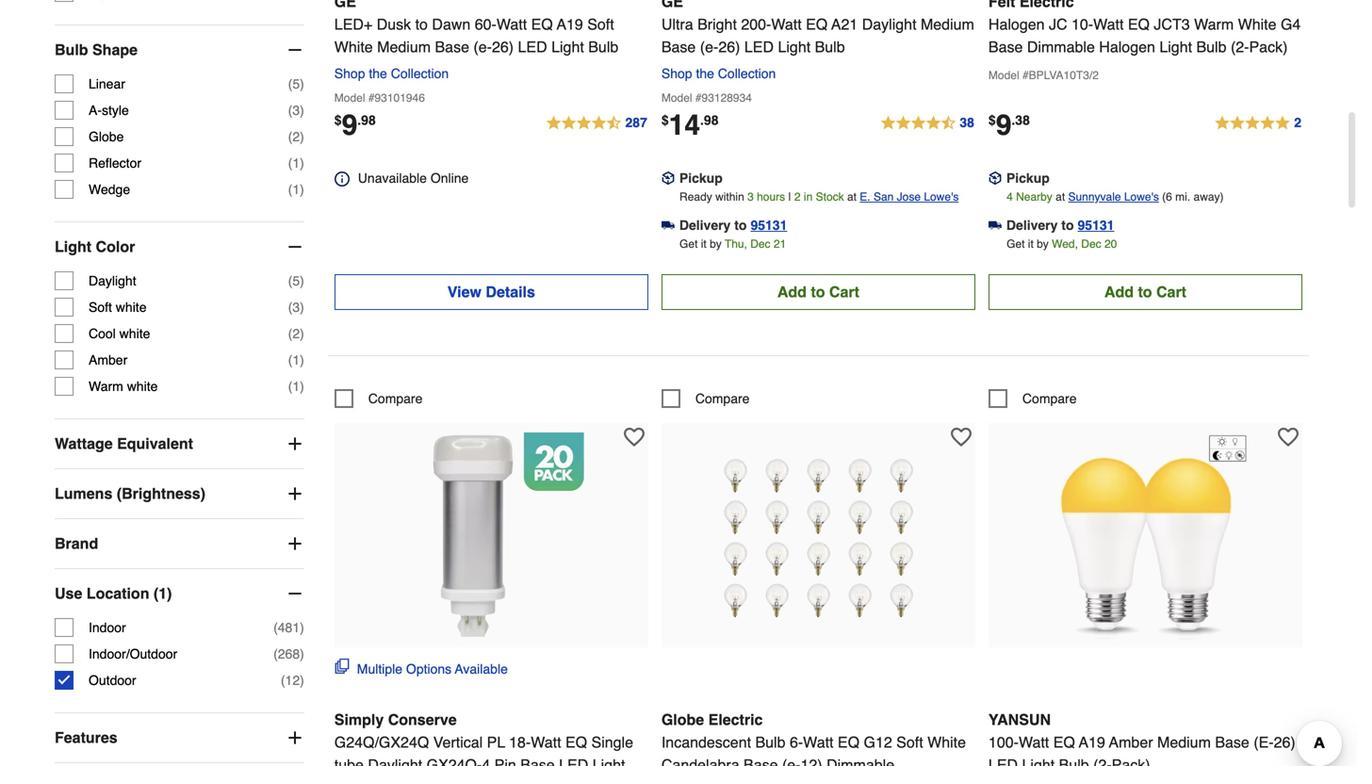 Task type: vqa. For each thing, say whether or not it's contained in the screenshot.
middle Soft
yes



Task type: locate. For each thing, give the bounding box(es) containing it.
2 compare from the left
[[695, 391, 750, 406]]

0 horizontal spatial at
[[847, 190, 857, 203]]

watt right dawn
[[497, 15, 527, 33]]

26) inside the 'ultra bright 200-watt eq a21 daylight medium base (e-26) led light bulb'
[[718, 38, 740, 55]]

1 dec from the left
[[750, 237, 770, 251]]

2 inside 5 stars "image"
[[1294, 115, 1301, 130]]

model up 14
[[661, 91, 692, 104]]

2 dec from the left
[[1081, 237, 1101, 251]]

it left wed,
[[1028, 237, 1034, 251]]

0 horizontal spatial warm
[[89, 379, 123, 394]]

plus image for brand
[[285, 534, 304, 553]]

minus image inside the bulb shape button
[[285, 41, 304, 59]]

1 minus image from the top
[[285, 41, 304, 59]]

2 1 from the top
[[292, 182, 300, 197]]

soft right g12
[[896, 734, 923, 751]]

led inside the simply conserve g24q/gx24q vertical pl 18-watt eq single tube daylight gx24q-4 pin base led ligh
[[559, 756, 588, 766]]

1 horizontal spatial .98
[[700, 113, 719, 128]]

compare inside 1002981130 element
[[695, 391, 750, 406]]

1 95131 button from the left
[[751, 216, 787, 235]]

12 ) from the top
[[300, 647, 304, 662]]

1 get from the left
[[680, 237, 698, 251]]

1 1 from the top
[[292, 156, 300, 171]]

0 horizontal spatial 26)
[[492, 38, 514, 55]]

eq left the single
[[565, 734, 587, 751]]

1 5 from the top
[[292, 76, 300, 91]]

g12
[[864, 734, 892, 751]]

5 for light color
[[292, 273, 300, 288]]

0 horizontal spatial pickup
[[679, 170, 723, 186]]

(e- inside the 'ultra bright 200-watt eq a21 daylight medium base (e-26) led light bulb'
[[700, 38, 718, 55]]

3 compare from the left
[[1022, 391, 1077, 406]]

white for globe electric incandescent bulb 6-watt eq g12 soft white candelabra base (e-12) dimmabl
[[927, 734, 966, 751]]

a19 right 60-
[[557, 15, 583, 33]]

dec left 20
[[1081, 237, 1101, 251]]

dusk
[[377, 15, 411, 33]]

0 vertical spatial warm
[[1194, 15, 1234, 33]]

base left (e-
[[1215, 734, 1249, 751]]

pickup for 4 nearby
[[1006, 170, 1050, 186]]

1 horizontal spatial a19
[[1079, 734, 1105, 751]]

add to cart button down 21
[[661, 274, 975, 310]]

1 it from the left
[[701, 237, 707, 251]]

( for soft white
[[288, 300, 292, 315]]

eq left the a21
[[806, 15, 828, 33]]

2 9 from the left
[[996, 109, 1012, 141]]

2 ( 5 ) from the top
[[288, 273, 304, 288]]

delivery to 95131 up 'get it by wed, dec 20' at the top of page
[[1006, 218, 1114, 233]]

collection up 93128934
[[718, 66, 776, 81]]

1 horizontal spatial shop the collection
[[661, 66, 776, 81]]

1 add to cart from the left
[[777, 283, 859, 301]]

1 vertical spatial amber
[[1109, 734, 1153, 751]]

globe down a-style at the top left of page
[[89, 129, 124, 144]]

95131 button up 20
[[1078, 216, 1114, 235]]

halogen left jc
[[988, 15, 1045, 33]]

$ inside $ 9 .98
[[334, 113, 342, 128]]

4.5 stars image containing 287
[[545, 112, 648, 135]]

1 vertical spatial white
[[334, 38, 373, 55]]

0 horizontal spatial 4
[[482, 756, 490, 766]]

21
[[774, 237, 786, 251]]

( 2 ) for light color
[[288, 326, 304, 341]]

location
[[87, 585, 149, 602]]

plus image for lumens (brightness)
[[285, 484, 304, 503]]

0 horizontal spatial 95131 button
[[751, 216, 787, 235]]

1 for amber
[[292, 353, 300, 368]]

95131 up 20
[[1078, 218, 1114, 233]]

4.5 stars image for 9
[[545, 112, 648, 135]]

0 horizontal spatial heart outline image
[[624, 427, 644, 448]]

1 horizontal spatial get
[[1007, 237, 1025, 251]]

1 horizontal spatial 26)
[[718, 38, 740, 55]]

compare for 5013366445 element
[[368, 391, 423, 406]]

(e- for dusk
[[473, 38, 492, 55]]

2 add from the left
[[1104, 283, 1134, 301]]

$ inside $ 14 .98
[[661, 113, 669, 128]]

shop up model # 93101946
[[334, 66, 365, 81]]

1 ( 2 ) from the top
[[288, 129, 304, 144]]

1 vertical spatial ( 3 )
[[288, 300, 304, 315]]

3 plus image from the top
[[285, 534, 304, 553]]

2 minus image from the top
[[285, 238, 304, 256]]

1 delivery to 95131 from the left
[[679, 218, 787, 233]]

1 $ from the left
[[334, 113, 342, 128]]

actual price $9.38 element
[[988, 109, 1030, 141]]

white up cool white
[[116, 300, 147, 315]]

4 ) from the top
[[300, 156, 304, 171]]

plus image for wattage equivalent
[[285, 435, 304, 453]]

2 delivery to 95131 from the left
[[1006, 218, 1114, 233]]

2 shop from the left
[[661, 66, 692, 81]]

equivalent
[[117, 435, 193, 452]]

warm down cool
[[89, 379, 123, 394]]

to inside led+ dusk to dawn 60-watt eq a19 soft white medium base (e-26) led light bulb
[[415, 15, 428, 33]]

1 horizontal spatial globe
[[661, 711, 704, 728]]

shop for ultra bright 200-watt eq a21 daylight medium base (e-26) led light bulb
[[661, 66, 692, 81]]

2 horizontal spatial (e-
[[782, 756, 801, 766]]

2 horizontal spatial compare
[[1022, 391, 1077, 406]]

daylight
[[862, 15, 916, 33], [89, 273, 136, 288], [368, 756, 422, 766]]

pickup up nearby on the right of page
[[1006, 170, 1050, 186]]

the up model # 93128934
[[696, 66, 714, 81]]

soft inside globe electric incandescent bulb 6-watt eq g12 soft white candelabra base (e-12) dimmabl
[[896, 734, 923, 751]]

2 ) from the top
[[300, 103, 304, 118]]

plus image inside features button
[[285, 729, 304, 747]]

light color
[[55, 238, 135, 255]]

95131 for 21
[[751, 218, 787, 233]]

globe up incandescent
[[661, 711, 704, 728]]

2 $ from the left
[[661, 113, 669, 128]]

1 vertical spatial a19
[[1079, 734, 1105, 751]]

conserve
[[388, 711, 457, 728]]

3 ) from the top
[[300, 129, 304, 144]]

a19 right 100-
[[1079, 734, 1105, 751]]

1 collection from the left
[[391, 66, 449, 81]]

daylight inside the simply conserve g24q/gx24q vertical pl 18-watt eq single tube daylight gx24q-4 pin base led ligh
[[368, 756, 422, 766]]

.98 down model # 93101946
[[357, 113, 376, 128]]

0 horizontal spatial add
[[777, 283, 807, 301]]

watt right jc
[[1093, 15, 1124, 33]]

0 horizontal spatial pack)
[[1112, 756, 1150, 766]]

shop the collection link
[[334, 66, 456, 81], [661, 66, 783, 81]]

7 ) from the top
[[300, 300, 304, 315]]

base up model # bplva10t3/2
[[988, 38, 1023, 55]]

delivery to 95131 for wed, dec 20
[[1006, 218, 1114, 233]]

1 horizontal spatial it
[[1028, 237, 1034, 251]]

1 vertical spatial ( 2 )
[[288, 326, 304, 341]]

add to cart button down 20
[[988, 274, 1302, 310]]

add to cart button
[[661, 274, 975, 310], [988, 274, 1302, 310]]

dec for 20
[[1081, 237, 1101, 251]]

.98
[[357, 113, 376, 128], [700, 113, 719, 128]]

add to cart down 21
[[777, 283, 859, 301]]

4.5 stars image up the e. san jose lowe's button
[[880, 112, 975, 135]]

light inside the 'ultra bright 200-watt eq a21 daylight medium base (e-26) led light bulb'
[[778, 38, 811, 55]]

38 button
[[880, 112, 975, 135]]

watt inside yansun 100-watt eq a19 amber medium base (e-26) led light bulb (2-pack)
[[1019, 734, 1049, 751]]

13 ) from the top
[[300, 673, 304, 688]]

(2-
[[1231, 38, 1249, 55], [1093, 756, 1112, 766]]

soft left ultra
[[587, 15, 614, 33]]

pickup image down 14
[[661, 172, 675, 185]]

multiple
[[357, 661, 402, 677]]

3 $ from the left
[[988, 113, 996, 128]]

.98 inside $ 9 .98
[[357, 113, 376, 128]]

pickup image down $ 9 .38
[[988, 172, 1002, 185]]

4 ( 1 ) from the top
[[288, 379, 304, 394]]

4 left nearby on the right of page
[[1007, 190, 1013, 203]]

base down dawn
[[435, 38, 469, 55]]

1 horizontal spatial pack)
[[1249, 38, 1288, 55]]

5014640443 element
[[988, 389, 1077, 408]]

1 ) from the top
[[300, 76, 304, 91]]

4 1 from the top
[[292, 379, 300, 394]]

truck filled image
[[661, 219, 675, 232], [988, 219, 1002, 232]]

plus image inside wattage equivalent button
[[285, 435, 304, 453]]

0 horizontal spatial 4.5 stars image
[[545, 112, 648, 135]]

1 vertical spatial (2-
[[1093, 756, 1112, 766]]

add to cart down 20
[[1104, 283, 1186, 301]]

1 95131 from the left
[[751, 218, 787, 233]]

3
[[292, 103, 300, 118], [747, 190, 754, 203], [292, 300, 300, 315]]

2 .98 from the left
[[700, 113, 719, 128]]

medium inside the 'ultra bright 200-watt eq a21 daylight medium base (e-26) led light bulb'
[[921, 15, 974, 33]]

1 vertical spatial halogen
[[1099, 38, 1155, 55]]

white inside led+ dusk to dawn 60-watt eq a19 soft white medium base (e-26) led light bulb
[[334, 38, 373, 55]]

amber inside yansun 100-watt eq a19 amber medium base (e-26) led light bulb (2-pack)
[[1109, 734, 1153, 751]]

shop up model # 93128934
[[661, 66, 692, 81]]

1 ( 5 ) from the top
[[288, 76, 304, 91]]

the for white
[[369, 66, 387, 81]]

pin
[[494, 756, 516, 766]]

white for cool white
[[119, 326, 150, 341]]

1 horizontal spatial (2-
[[1231, 38, 1249, 55]]

( 2 )
[[288, 129, 304, 144], [288, 326, 304, 341]]

11 ) from the top
[[300, 620, 304, 635]]

watt inside the simply conserve g24q/gx24q vertical pl 18-watt eq single tube daylight gx24q-4 pin base led ligh
[[531, 734, 561, 751]]

delivery down the ready
[[679, 218, 731, 233]]

minus image inside light color button
[[285, 238, 304, 256]]

0 horizontal spatial collection
[[391, 66, 449, 81]]

2 ( 1 ) from the top
[[288, 182, 304, 197]]

) for warm white
[[300, 379, 304, 394]]

(e- down bright at the top of page
[[700, 38, 718, 55]]

1 vertical spatial medium
[[377, 38, 431, 55]]

daylight inside the 'ultra bright 200-watt eq a21 daylight medium base (e-26) led light bulb'
[[862, 15, 916, 33]]

3 1 from the top
[[292, 353, 300, 368]]

.98 inside $ 14 .98
[[700, 113, 719, 128]]

pickup image
[[661, 172, 675, 185], [988, 172, 1002, 185]]

led inside yansun 100-watt eq a19 amber medium base (e-26) led light bulb (2-pack)
[[988, 756, 1018, 766]]

at left e.
[[847, 190, 857, 203]]

4.5 stars image containing 38
[[880, 112, 975, 135]]

5 ) from the top
[[300, 182, 304, 197]]

heart outline image
[[624, 427, 644, 448], [951, 427, 971, 448]]

it for wed, dec 20
[[1028, 237, 1034, 251]]

base down 18-
[[520, 756, 555, 766]]

1 add from the left
[[777, 283, 807, 301]]

by left thu,
[[710, 237, 722, 251]]

watt inside led+ dusk to dawn 60-watt eq a19 soft white medium base (e-26) led light bulb
[[497, 15, 527, 33]]

it left thu,
[[701, 237, 707, 251]]

1 vertical spatial 3
[[747, 190, 754, 203]]

watt up 12)
[[803, 734, 834, 751]]

1 horizontal spatial dec
[[1081, 237, 1101, 251]]

white down led+
[[334, 38, 373, 55]]

lowe's right the jose
[[924, 190, 959, 203]]

g4
[[1281, 15, 1301, 33]]

eq left "jct3"
[[1128, 15, 1150, 33]]

5
[[292, 76, 300, 91], [292, 273, 300, 288]]

95131 up 21
[[751, 218, 787, 233]]

yansun 100-watt eq a19 amber medium base (e-26) led light bulb (2-pack)
[[988, 711, 1295, 766]]

1 9 from the left
[[342, 109, 357, 141]]

(e- down 60-
[[473, 38, 492, 55]]

delivery to 95131 up get it by thu, dec 21
[[679, 218, 787, 233]]

model up .38
[[988, 69, 1019, 82]]

yansun 100-watt eq a19 amber medium base (e-26) led light bulb (2-pack) image
[[1042, 432, 1249, 640]]

1 horizontal spatial soft
[[587, 15, 614, 33]]

globe
[[89, 129, 124, 144], [661, 711, 704, 728]]

simply
[[334, 711, 384, 728]]

1 truck filled image from the left
[[661, 219, 675, 232]]

daylight right the a21
[[862, 15, 916, 33]]

$ down model # 93101946
[[334, 113, 342, 128]]

$ for $ 9 .38
[[988, 113, 996, 128]]

collection for medium
[[391, 66, 449, 81]]

0 vertical spatial medium
[[921, 15, 974, 33]]

4.5 stars image
[[545, 112, 648, 135], [880, 112, 975, 135]]

0 vertical spatial pack)
[[1249, 38, 1288, 55]]

2 vertical spatial minus image
[[285, 584, 304, 603]]

add down 21
[[777, 283, 807, 301]]

2 vertical spatial soft
[[896, 734, 923, 751]]

# up .38
[[1022, 69, 1029, 82]]

( for wedge
[[288, 182, 292, 197]]

2 4.5 stars image from the left
[[880, 112, 975, 135]]

95131 button for 21
[[751, 216, 787, 235]]

1 horizontal spatial delivery to 95131
[[1006, 218, 1114, 233]]

soft
[[587, 15, 614, 33], [89, 300, 112, 315], [896, 734, 923, 751]]

1 heart outline image from the left
[[624, 427, 644, 448]]

1 horizontal spatial amber
[[1109, 734, 1153, 751]]

2 horizontal spatial white
[[1238, 15, 1276, 33]]

plus image
[[285, 435, 304, 453], [285, 484, 304, 503], [285, 534, 304, 553], [285, 729, 304, 747]]

0 horizontal spatial cart
[[829, 283, 859, 301]]

pickup image for 4 nearby
[[988, 172, 1002, 185]]

1 horizontal spatial 4.5 stars image
[[880, 112, 975, 135]]

plus image inside the lumens (brightness) button
[[285, 484, 304, 503]]

1 horizontal spatial (e-
[[700, 38, 718, 55]]

0 vertical spatial ( 5 )
[[288, 76, 304, 91]]

1 ( 3 ) from the top
[[288, 103, 304, 118]]

base down ultra
[[661, 38, 696, 55]]

(2- inside halogen jc 10-watt eq jct3 warm white g4 base dimmable halogen light bulb (2-pack)
[[1231, 38, 1249, 55]]

26) inside yansun 100-watt eq a19 amber medium base (e-26) led light bulb (2-pack)
[[1274, 734, 1295, 751]]

10 ) from the top
[[300, 379, 304, 394]]

12)
[[801, 756, 822, 766]]

delivery
[[679, 218, 731, 233], [1006, 218, 1058, 233]]

2 horizontal spatial model
[[988, 69, 1019, 82]]

1 ( 1 ) from the top
[[288, 156, 304, 171]]

options
[[406, 661, 452, 677]]

0 vertical spatial minus image
[[285, 41, 304, 59]]

( 3 ) for light color
[[288, 300, 304, 315]]

2 plus image from the top
[[285, 484, 304, 503]]

amber
[[89, 353, 127, 368], [1109, 734, 1153, 751]]

wedge
[[89, 182, 130, 197]]

2 add to cart from the left
[[1104, 283, 1186, 301]]

.38
[[1012, 113, 1030, 128]]

0 vertical spatial globe
[[89, 129, 124, 144]]

by for wed,
[[1037, 237, 1049, 251]]

1 horizontal spatial 95131 button
[[1078, 216, 1114, 235]]

daylight down g24q/gx24q
[[368, 756, 422, 766]]

0 horizontal spatial by
[[710, 237, 722, 251]]

4 plus image from the top
[[285, 729, 304, 747]]

1 horizontal spatial pickup image
[[988, 172, 1002, 185]]

minus image
[[285, 41, 304, 59], [285, 238, 304, 256], [285, 584, 304, 603]]

the up model # 93101946
[[369, 66, 387, 81]]

8 ) from the top
[[300, 326, 304, 341]]

1 vertical spatial daylight
[[89, 273, 136, 288]]

shop the collection link up 93128934
[[661, 66, 783, 81]]

#
[[1022, 69, 1029, 82], [368, 91, 375, 104], [695, 91, 702, 104]]

base down electric
[[744, 756, 778, 766]]

0 horizontal spatial model
[[334, 91, 365, 104]]

$ inside $ 9 .38
[[988, 113, 996, 128]]

1 horizontal spatial #
[[695, 91, 702, 104]]

2 5 from the top
[[292, 273, 300, 288]]

dec left 21
[[750, 237, 770, 251]]

globe inside globe electric incandescent bulb 6-watt eq g12 soft white candelabra base (e-12) dimmabl
[[661, 711, 704, 728]]

lowe's left the (6
[[1124, 190, 1159, 203]]

0 horizontal spatial delivery to 95131
[[679, 218, 787, 233]]

) for reflector
[[300, 156, 304, 171]]

1 horizontal spatial 9
[[996, 109, 1012, 141]]

2 ( 2 ) from the top
[[288, 326, 304, 341]]

2 it from the left
[[1028, 237, 1034, 251]]

0 horizontal spatial .98
[[357, 113, 376, 128]]

eq inside led+ dusk to dawn 60-watt eq a19 soft white medium base (e-26) led light bulb
[[531, 15, 553, 33]]

1 vertical spatial ( 5 )
[[288, 273, 304, 288]]

0 vertical spatial a19
[[557, 15, 583, 33]]

shop the collection link up 93101946
[[334, 66, 456, 81]]

eq inside the 'ultra bright 200-watt eq a21 daylight medium base (e-26) led light bulb'
[[806, 15, 828, 33]]

multiple options available link
[[334, 659, 508, 678]]

2 pickup from the left
[[1006, 170, 1050, 186]]

lumens (brightness) button
[[55, 469, 304, 518]]

9 right 38
[[996, 109, 1012, 141]]

26) inside led+ dusk to dawn 60-watt eq a19 soft white medium base (e-26) led light bulb
[[492, 38, 514, 55]]

at right nearby on the right of page
[[1056, 190, 1065, 203]]

shop
[[334, 66, 365, 81], [661, 66, 692, 81]]

model up $ 9 .98
[[334, 91, 365, 104]]

0 horizontal spatial get
[[680, 237, 698, 251]]

within
[[715, 190, 744, 203]]

1 shop the collection from the left
[[334, 66, 449, 81]]

led
[[518, 38, 547, 55], [744, 38, 774, 55], [559, 756, 588, 766], [988, 756, 1018, 766]]

collection up 93101946
[[391, 66, 449, 81]]

soft inside led+ dusk to dawn 60-watt eq a19 soft white medium base (e-26) led light bulb
[[587, 15, 614, 33]]

1 the from the left
[[369, 66, 387, 81]]

# up actual price $9.98 element
[[368, 91, 375, 104]]

pack) inside halogen jc 10-watt eq jct3 warm white g4 base dimmable halogen light bulb (2-pack)
[[1249, 38, 1288, 55]]

) for wedge
[[300, 182, 304, 197]]

heart outline image
[[1278, 427, 1298, 448]]

.98 for 9
[[357, 113, 376, 128]]

halogen down "jct3"
[[1099, 38, 1155, 55]]

watt inside the 'ultra bright 200-watt eq a21 daylight medium base (e-26) led light bulb'
[[771, 15, 802, 33]]

1 horizontal spatial the
[[696, 66, 714, 81]]

2 vertical spatial daylight
[[368, 756, 422, 766]]

4 nearby at sunnyvale lowe's (6 mi. away)
[[1007, 190, 1224, 203]]

( 1 )
[[288, 156, 304, 171], [288, 182, 304, 197], [288, 353, 304, 368], [288, 379, 304, 394]]

3 ( 1 ) from the top
[[288, 353, 304, 368]]

1 for wedge
[[292, 182, 300, 197]]

1 horizontal spatial white
[[927, 734, 966, 751]]

$
[[334, 113, 342, 128], [661, 113, 669, 128], [988, 113, 996, 128]]

delivery down nearby on the right of page
[[1006, 218, 1058, 233]]

a21
[[831, 15, 858, 33]]

.98 down model # 93128934
[[700, 113, 719, 128]]

soft up cool
[[89, 300, 112, 315]]

actual price $9.98 element
[[334, 109, 376, 141]]

1 horizontal spatial warm
[[1194, 15, 1234, 33]]

1 vertical spatial globe
[[661, 711, 704, 728]]

outdoor
[[89, 673, 136, 688]]

get for get it by wed, dec 20
[[1007, 237, 1025, 251]]

watt left the a21
[[771, 15, 802, 33]]

unavailable online
[[358, 170, 469, 186]]

warm right "jct3"
[[1194, 15, 1234, 33]]

watt inside globe electric incandescent bulb 6-watt eq g12 soft white candelabra base (e-12) dimmabl
[[803, 734, 834, 751]]

watt down the yansun
[[1019, 734, 1049, 751]]

4 inside the simply conserve g24q/gx24q vertical pl 18-watt eq single tube daylight gx24q-4 pin base led ligh
[[482, 756, 490, 766]]

soft for globe electric incandescent bulb 6-watt eq g12 soft white candelabra base (e-12) dimmabl
[[896, 734, 923, 751]]

jct3
[[1154, 15, 1190, 33]]

compare inside '5014640443' element
[[1022, 391, 1077, 406]]

1 plus image from the top
[[285, 435, 304, 453]]

2 ( 3 ) from the top
[[288, 300, 304, 315]]

) for cool white
[[300, 326, 304, 341]]

1 pickup image from the left
[[661, 172, 675, 185]]

jose
[[897, 190, 921, 203]]

95131 button up 21
[[751, 216, 787, 235]]

by left wed,
[[1037, 237, 1049, 251]]

1 pickup from the left
[[679, 170, 723, 186]]

1 shop the collection link from the left
[[334, 66, 456, 81]]

eq left g12
[[838, 734, 859, 751]]

2 by from the left
[[1037, 237, 1049, 251]]

1 4.5 stars image from the left
[[545, 112, 648, 135]]

plus image for features
[[285, 729, 304, 747]]

shop for led+ dusk to dawn 60-watt eq a19 soft white medium base (e-26) led light bulb
[[334, 66, 365, 81]]

0 horizontal spatial add to cart button
[[661, 274, 975, 310]]

0 vertical spatial ( 3 )
[[288, 103, 304, 118]]

( 3 )
[[288, 103, 304, 118], [288, 300, 304, 315]]

1 horizontal spatial lowe's
[[1124, 190, 1159, 203]]

get left thu,
[[680, 237, 698, 251]]

compare for 1002981130 element
[[695, 391, 750, 406]]

$ right 38
[[988, 113, 996, 128]]

1 horizontal spatial 95131
[[1078, 218, 1114, 233]]

model
[[988, 69, 1019, 82], [334, 91, 365, 104], [661, 91, 692, 104]]

collection for 26)
[[718, 66, 776, 81]]

$ 14 .98
[[661, 109, 719, 141]]

light inside led+ dusk to dawn 60-watt eq a19 soft white medium base (e-26) led light bulb
[[551, 38, 584, 55]]

4 left pin
[[482, 756, 490, 766]]

1 shop from the left
[[334, 66, 365, 81]]

0 horizontal spatial shop the collection
[[334, 66, 449, 81]]

2 vertical spatial white
[[127, 379, 158, 394]]

style
[[102, 103, 129, 118]]

9 for $ 9 .38
[[996, 109, 1012, 141]]

1 horizontal spatial add to cart
[[1104, 283, 1186, 301]]

2 collection from the left
[[718, 66, 776, 81]]

the
[[369, 66, 387, 81], [696, 66, 714, 81]]

) for a-style
[[300, 103, 304, 118]]

1 add to cart button from the left
[[661, 274, 975, 310]]

2 truck filled image from the left
[[988, 219, 1002, 232]]

halogen
[[988, 15, 1045, 33], [1099, 38, 1155, 55]]

0 horizontal spatial shop
[[334, 66, 365, 81]]

95131 button
[[751, 216, 787, 235], [1078, 216, 1114, 235]]

4.5 stars image left 14
[[545, 112, 648, 135]]

(e- inside led+ dusk to dawn 60-watt eq a19 soft white medium base (e-26) led light bulb
[[473, 38, 492, 55]]

(e- down 6-
[[782, 756, 801, 766]]

a19
[[557, 15, 583, 33], [1079, 734, 1105, 751]]

truck filled image for get it by wed, dec 20
[[988, 219, 1002, 232]]

(e- inside globe electric incandescent bulb 6-watt eq g12 soft white candelabra base (e-12) dimmabl
[[782, 756, 801, 766]]

lumens
[[55, 485, 112, 502]]

1 for warm white
[[292, 379, 300, 394]]

0 horizontal spatial 9
[[342, 109, 357, 141]]

warm
[[1194, 15, 1234, 33], [89, 379, 123, 394]]

daylight up 'soft white'
[[89, 273, 136, 288]]

0 vertical spatial daylight
[[862, 15, 916, 33]]

1 .98 from the left
[[357, 113, 376, 128]]

( 5 ) for shape
[[288, 76, 304, 91]]

shop the collection up 93128934
[[661, 66, 776, 81]]

0 vertical spatial white
[[1238, 15, 1276, 33]]

1 horizontal spatial compare
[[695, 391, 750, 406]]

2 shop the collection link from the left
[[661, 66, 783, 81]]

5 stars image
[[1214, 112, 1302, 135]]

a19 inside led+ dusk to dawn 60-watt eq a19 soft white medium base (e-26) led light bulb
[[557, 15, 583, 33]]

led inside led+ dusk to dawn 60-watt eq a19 soft white medium base (e-26) led light bulb
[[518, 38, 547, 55]]

2 pickup image from the left
[[988, 172, 1002, 185]]

led+
[[334, 15, 372, 33]]

1 vertical spatial 5
[[292, 273, 300, 288]]

model for ultra bright 200-watt eq a21 daylight medium base (e-26) led light bulb
[[661, 91, 692, 104]]

vertical
[[433, 734, 483, 751]]

a-
[[89, 103, 102, 118]]

0 horizontal spatial the
[[369, 66, 387, 81]]

minus image for light color
[[285, 238, 304, 256]]

white down cool white
[[127, 379, 158, 394]]

light inside button
[[55, 238, 91, 255]]

1 delivery from the left
[[679, 218, 731, 233]]

eq right 100-
[[1053, 734, 1075, 751]]

2 the from the left
[[696, 66, 714, 81]]

plus image inside brand button
[[285, 534, 304, 553]]

white
[[116, 300, 147, 315], [119, 326, 150, 341], [127, 379, 158, 394]]

delivery to 95131
[[679, 218, 787, 233], [1006, 218, 1114, 233]]

bright
[[697, 15, 737, 33]]

6-
[[790, 734, 803, 751]]

to
[[415, 15, 428, 33], [734, 218, 747, 233], [1061, 218, 1074, 233], [811, 283, 825, 301], [1138, 283, 1152, 301]]

eq right 60-
[[531, 15, 553, 33]]

1 horizontal spatial add
[[1104, 283, 1134, 301]]

0 horizontal spatial dec
[[750, 237, 770, 251]]

$ right 287
[[661, 113, 669, 128]]

2 vertical spatial 3
[[292, 300, 300, 315]]

1 horizontal spatial medium
[[921, 15, 974, 33]]

( for cool white
[[288, 326, 292, 341]]

compare inside 5013366445 element
[[368, 391, 423, 406]]

1 horizontal spatial delivery
[[1006, 218, 1058, 233]]

6 ) from the top
[[300, 273, 304, 288]]

2 delivery from the left
[[1006, 218, 1058, 233]]

watt right pl at the bottom of the page
[[531, 734, 561, 751]]

2 95131 button from the left
[[1078, 216, 1114, 235]]

1 vertical spatial minus image
[[285, 238, 304, 256]]

0 horizontal spatial (2-
[[1093, 756, 1112, 766]]

white inside globe electric incandescent bulb 6-watt eq g12 soft white candelabra base (e-12) dimmabl
[[927, 734, 966, 751]]

white left g4
[[1238, 15, 1276, 33]]

) for amber
[[300, 353, 304, 368]]

bulb inside halogen jc 10-watt eq jct3 warm white g4 base dimmable halogen light bulb (2-pack)
[[1196, 38, 1227, 55]]

0 horizontal spatial lowe's
[[924, 190, 959, 203]]

bplva10t3/2
[[1029, 69, 1099, 82]]

9 ) from the top
[[300, 353, 304, 368]]

shop the collection
[[334, 66, 449, 81], [661, 66, 776, 81]]

0 horizontal spatial globe
[[89, 129, 124, 144]]

0 vertical spatial ( 2 )
[[288, 129, 304, 144]]

shop the collection up 93101946
[[334, 66, 449, 81]]

2 shop the collection from the left
[[661, 66, 776, 81]]

0 vertical spatial halogen
[[988, 15, 1045, 33]]

get left wed,
[[1007, 237, 1025, 251]]

1 horizontal spatial cart
[[1156, 283, 1186, 301]]

minus image for bulb shape
[[285, 41, 304, 59]]

1 vertical spatial pack)
[[1112, 756, 1150, 766]]

unavailable
[[358, 170, 427, 186]]

2 get from the left
[[1007, 237, 1025, 251]]

( 5 ) for color
[[288, 273, 304, 288]]

pickup up the ready
[[679, 170, 723, 186]]

san
[[874, 190, 894, 203]]

# up $ 14 .98
[[695, 91, 702, 104]]

white down 'soft white'
[[119, 326, 150, 341]]

5 for bulb shape
[[292, 76, 300, 91]]

0 horizontal spatial shop the collection link
[[334, 66, 456, 81]]

287 button
[[545, 112, 648, 135]]

1 by from the left
[[710, 237, 722, 251]]

2 95131 from the left
[[1078, 218, 1114, 233]]

4.5 stars image for 14
[[880, 112, 975, 135]]

0 vertical spatial (2-
[[1231, 38, 1249, 55]]

add down 20
[[1104, 283, 1134, 301]]

1 compare from the left
[[368, 391, 423, 406]]

white left 100-
[[927, 734, 966, 751]]

0 horizontal spatial white
[[334, 38, 373, 55]]

1 horizontal spatial $
[[661, 113, 669, 128]]

it for thu, dec 21
[[701, 237, 707, 251]]

9 down model # 93101946
[[342, 109, 357, 141]]

wed,
[[1052, 237, 1078, 251]]

( 12 )
[[281, 673, 304, 688]]

pickup for ready within
[[679, 170, 723, 186]]

0 horizontal spatial daylight
[[89, 273, 136, 288]]

watt
[[497, 15, 527, 33], [771, 15, 802, 33], [1093, 15, 1124, 33], [531, 734, 561, 751], [803, 734, 834, 751], [1019, 734, 1049, 751]]

medium inside yansun 100-watt eq a19 amber medium base (e-26) led light bulb (2-pack)
[[1157, 734, 1211, 751]]

brand
[[55, 535, 98, 552]]

model # bplva10t3/2
[[988, 69, 1099, 82]]



Task type: describe. For each thing, give the bounding box(es) containing it.
2 add to cart button from the left
[[988, 274, 1302, 310]]

( 1 ) for amber
[[288, 353, 304, 368]]

) for outdoor
[[300, 673, 304, 688]]

get it by wed, dec 20
[[1007, 237, 1117, 251]]

shop the collection link for medium
[[334, 66, 456, 81]]

( for outdoor
[[281, 673, 285, 688]]

away)
[[1194, 190, 1224, 203]]

light inside yansun 100-watt eq a19 amber medium base (e-26) led light bulb (2-pack)
[[1022, 756, 1055, 766]]

1 vertical spatial warm
[[89, 379, 123, 394]]

the for (e-
[[696, 66, 714, 81]]

available
[[455, 661, 508, 677]]

0 vertical spatial amber
[[89, 353, 127, 368]]

( 268 )
[[273, 647, 304, 662]]

reflector
[[89, 156, 141, 171]]

simply conserve g24q/gx24q vertical pl 18-watt eq single tube daylight gx24q-4 pin base led light bulb (20-pack) image
[[388, 432, 595, 640]]

model for led+ dusk to dawn 60-watt eq a19 soft white medium base (e-26) led light bulb
[[334, 91, 365, 104]]

use
[[55, 585, 82, 602]]

bulb inside led+ dusk to dawn 60-watt eq a19 soft white medium base (e-26) led light bulb
[[588, 38, 618, 55]]

truck filled image for get it by thu, dec 21
[[661, 219, 675, 232]]

pl
[[487, 734, 505, 751]]

3 for bulb shape
[[292, 103, 300, 118]]

) for indoor/outdoor
[[300, 647, 304, 662]]

( 1 ) for wedge
[[288, 182, 304, 197]]

base inside the 'ultra bright 200-watt eq a21 daylight medium base (e-26) led light bulb'
[[661, 38, 696, 55]]

shape
[[92, 41, 138, 59]]

base inside globe electric incandescent bulb 6-watt eq g12 soft white candelabra base (e-12) dimmabl
[[744, 756, 778, 766]]

$ 9 .38
[[988, 109, 1030, 141]]

# for led+ dusk to dawn 60-watt eq a19 soft white medium base (e-26) led light bulb
[[368, 91, 375, 104]]

cool white
[[89, 326, 150, 341]]

led+ dusk to dawn 60-watt eq a19 soft white medium base (e-26) led light bulb link
[[334, 0, 648, 58]]

14
[[669, 109, 700, 141]]

bulb shape button
[[55, 26, 304, 75]]

) for globe
[[300, 129, 304, 144]]

3 for light color
[[292, 300, 300, 315]]

481
[[278, 620, 300, 635]]

add for 1st add to cart button from right
[[1104, 283, 1134, 301]]

multiple options available
[[357, 661, 508, 677]]

ready within 3 hours | 2 in stock at e. san jose lowe's
[[680, 190, 959, 203]]

candelabra
[[661, 756, 739, 766]]

2 at from the left
[[1056, 190, 1065, 203]]

( 3 ) for bulb shape
[[288, 103, 304, 118]]

cool
[[89, 326, 116, 341]]

ultra
[[661, 15, 693, 33]]

bulb inside button
[[55, 41, 88, 59]]

electric
[[708, 711, 763, 728]]

led+ dusk to dawn 60-watt eq a19 soft white medium base (e-26) led light bulb
[[334, 15, 618, 55]]

2 cart from the left
[[1156, 283, 1186, 301]]

color
[[96, 238, 135, 255]]

indoor/outdoor
[[89, 647, 177, 662]]

globe electric incandescent bulb 6-watt eq g12 soft white candelabra base (e-12) dimmable incandescent light bulb (20-pack) image
[[715, 432, 922, 640]]

10-
[[1071, 15, 1093, 33]]

(e- for electric
[[782, 756, 801, 766]]

tube
[[334, 756, 364, 766]]

95131 for 20
[[1078, 218, 1114, 233]]

0 horizontal spatial halogen
[[988, 15, 1045, 33]]

pickup image for ready within
[[661, 172, 675, 185]]

( for amber
[[288, 353, 292, 368]]

bulb inside globe electric incandescent bulb 6-watt eq g12 soft white candelabra base (e-12) dimmabl
[[755, 734, 785, 751]]

ready
[[680, 190, 712, 203]]

ultra bright 200-watt eq a21 daylight medium base (e-26) led light bulb
[[661, 15, 974, 55]]

white inside halogen jc 10-watt eq jct3 warm white g4 base dimmable halogen light bulb (2-pack)
[[1238, 15, 1276, 33]]

( 481 )
[[273, 620, 304, 635]]

9 for $ 9 .98
[[342, 109, 357, 141]]

yansun
[[988, 711, 1051, 728]]

) for linear
[[300, 76, 304, 91]]

eq inside globe electric incandescent bulb 6-watt eq g12 soft white candelabra base (e-12) dimmabl
[[838, 734, 859, 751]]

indoor
[[89, 620, 126, 635]]

shop the collection for medium
[[334, 66, 449, 81]]

nearby
[[1016, 190, 1052, 203]]

get it by thu, dec 21
[[680, 237, 786, 251]]

white for warm white
[[127, 379, 158, 394]]

1 for reflector
[[292, 156, 300, 171]]

( for daylight
[[288, 273, 292, 288]]

$ for $ 9 .98
[[334, 113, 342, 128]]

) for soft white
[[300, 300, 304, 315]]

.98 for 14
[[700, 113, 719, 128]]

compare for '5014640443' element
[[1022, 391, 1077, 406]]

linear
[[89, 76, 125, 91]]

online
[[431, 170, 469, 186]]

93128934
[[702, 91, 752, 104]]

12
[[285, 673, 300, 688]]

delivery to 95131 for thu, dec 21
[[679, 218, 787, 233]]

by for thu,
[[710, 237, 722, 251]]

jc
[[1049, 15, 1067, 33]]

2 lowe's from the left
[[1124, 190, 1159, 203]]

soft for led+ dusk to dawn 60-watt eq a19 soft white medium base (e-26) led light bulb
[[587, 15, 614, 33]]

20
[[1104, 237, 1117, 251]]

wattage
[[55, 435, 113, 452]]

brand button
[[55, 519, 304, 568]]

g24q/gx24q
[[334, 734, 429, 751]]

) for daylight
[[300, 273, 304, 288]]

2 button
[[1214, 112, 1302, 135]]

get for get it by thu, dec 21
[[680, 237, 698, 251]]

( for indoor
[[273, 620, 278, 635]]

bulb inside the 'ultra bright 200-watt eq a21 daylight medium base (e-26) led light bulb'
[[815, 38, 845, 55]]

watt inside halogen jc 10-watt eq jct3 warm white g4 base dimmable halogen light bulb (2-pack)
[[1093, 15, 1124, 33]]

base inside led+ dusk to dawn 60-watt eq a19 soft white medium base (e-26) led light bulb
[[435, 38, 469, 55]]

simply conserve g24q/gx24q vertical pl 18-watt eq single tube daylight gx24q-4 pin base led ligh
[[334, 711, 633, 766]]

200-
[[741, 15, 771, 33]]

268
[[278, 647, 300, 662]]

( for linear
[[288, 76, 292, 91]]

stock
[[816, 190, 844, 203]]

sunnyvale
[[1068, 190, 1121, 203]]

halogen jc 10-watt eq jct3 warm white g4 base dimmable halogen light bulb (2-pack)
[[988, 15, 1301, 55]]

1 lowe's from the left
[[924, 190, 959, 203]]

add for second add to cart button from right
[[777, 283, 807, 301]]

( for reflector
[[288, 156, 292, 171]]

view details
[[447, 283, 535, 301]]

white for led+ dusk to dawn 60-watt eq a19 soft white medium base (e-26) led light bulb
[[334, 38, 373, 55]]

base inside yansun 100-watt eq a19 amber medium base (e-26) led light bulb (2-pack)
[[1215, 734, 1249, 751]]

e. san jose lowe's button
[[860, 187, 959, 206]]

warm white
[[89, 379, 158, 394]]

light inside halogen jc 10-watt eq jct3 warm white g4 base dimmable halogen light bulb (2-pack)
[[1159, 38, 1192, 55]]

) for indoor
[[300, 620, 304, 635]]

3 minus image from the top
[[285, 584, 304, 603]]

delivery for thu,
[[679, 218, 731, 233]]

eq inside halogen jc 10-watt eq jct3 warm white g4 base dimmable halogen light bulb (2-pack)
[[1128, 15, 1150, 33]]

# for ultra bright 200-watt eq a21 daylight medium base (e-26) led light bulb
[[695, 91, 702, 104]]

light color button
[[55, 222, 304, 271]]

features button
[[55, 713, 304, 762]]

18-
[[509, 734, 531, 751]]

93101946
[[375, 91, 425, 104]]

globe for globe
[[89, 129, 124, 144]]

2 heart outline image from the left
[[951, 427, 971, 448]]

bulb inside yansun 100-watt eq a19 amber medium base (e-26) led light bulb (2-pack)
[[1059, 756, 1089, 766]]

95131 button for 20
[[1078, 216, 1114, 235]]

globe electric incandescent bulb 6-watt eq g12 soft white candelabra base (e-12) dimmabl
[[661, 711, 966, 766]]

delivery for wed,
[[1006, 218, 1058, 233]]

single
[[591, 734, 633, 751]]

2 horizontal spatial #
[[1022, 69, 1029, 82]]

287
[[625, 115, 647, 130]]

1 vertical spatial soft
[[89, 300, 112, 315]]

( for a-style
[[288, 103, 292, 118]]

a19 inside yansun 100-watt eq a19 amber medium base (e-26) led light bulb (2-pack)
[[1079, 734, 1105, 751]]

add to cart for second add to cart button from right
[[777, 283, 859, 301]]

(brightness)
[[117, 485, 205, 502]]

(e-
[[1254, 734, 1274, 751]]

globe for globe electric incandescent bulb 6-watt eq g12 soft white candelabra base (e-12) dimmabl
[[661, 711, 704, 728]]

shop the collection link for 26)
[[661, 66, 783, 81]]

base inside the simply conserve g24q/gx24q vertical pl 18-watt eq single tube daylight gx24q-4 pin base led ligh
[[520, 756, 555, 766]]

( 1 ) for warm white
[[288, 379, 304, 394]]

add to cart for 1st add to cart button from right
[[1104, 283, 1186, 301]]

actual price $14.98 element
[[661, 109, 719, 141]]

( for warm white
[[288, 379, 292, 394]]

ultra bright 200-watt eq a21 daylight medium base (e-26) led light bulb link
[[661, 0, 975, 58]]

pack) inside yansun 100-watt eq a19 amber medium base (e-26) led light bulb (2-pack)
[[1112, 756, 1150, 766]]

view details link
[[334, 274, 648, 310]]

1 at from the left
[[847, 190, 857, 203]]

mi.
[[1175, 190, 1190, 203]]

features
[[55, 729, 118, 746]]

5013366445 element
[[334, 389, 423, 408]]

eq inside yansun 100-watt eq a19 amber medium base (e-26) led light bulb (2-pack)
[[1053, 734, 1075, 751]]

38
[[960, 115, 974, 130]]

( for indoor/outdoor
[[273, 647, 278, 662]]

$ for $ 14 .98
[[661, 113, 669, 128]]

60-
[[475, 15, 497, 33]]

1 horizontal spatial halogen
[[1099, 38, 1155, 55]]

100-
[[988, 734, 1019, 751]]

wattage equivalent button
[[55, 419, 304, 468]]

(1)
[[154, 585, 172, 602]]

thu,
[[725, 237, 747, 251]]

dimmable
[[1027, 38, 1095, 55]]

eq inside the simply conserve g24q/gx24q vertical pl 18-watt eq single tube daylight gx24q-4 pin base led ligh
[[565, 734, 587, 751]]

wattage equivalent
[[55, 435, 193, 452]]

1 cart from the left
[[829, 283, 859, 301]]

led inside the 'ultra bright 200-watt eq a21 daylight medium base (e-26) led light bulb'
[[744, 38, 774, 55]]

( 1 ) for reflector
[[288, 156, 304, 171]]

dec for 21
[[750, 237, 770, 251]]

halogen jc 10-watt eq jct3 warm white g4 base dimmable halogen light bulb (2-pack) link
[[988, 0, 1302, 58]]

view
[[447, 283, 482, 301]]

( 2 ) for bulb shape
[[288, 129, 304, 144]]

e.
[[860, 190, 870, 203]]

white for soft white
[[116, 300, 147, 315]]

( for globe
[[288, 129, 292, 144]]

medium inside led+ dusk to dawn 60-watt eq a19 soft white medium base (e-26) led light bulb
[[377, 38, 431, 55]]

warm inside halogen jc 10-watt eq jct3 warm white g4 base dimmable halogen light bulb (2-pack)
[[1194, 15, 1234, 33]]

(2- inside yansun 100-watt eq a19 amber medium base (e-26) led light bulb (2-pack)
[[1093, 756, 1112, 766]]

1002981130 element
[[661, 389, 750, 408]]

1 horizontal spatial 4
[[1007, 190, 1013, 203]]

base inside halogen jc 10-watt eq jct3 warm white g4 base dimmable halogen light bulb (2-pack)
[[988, 38, 1023, 55]]

sunnyvale lowe's button
[[1068, 187, 1159, 206]]

in
[[804, 190, 813, 203]]



